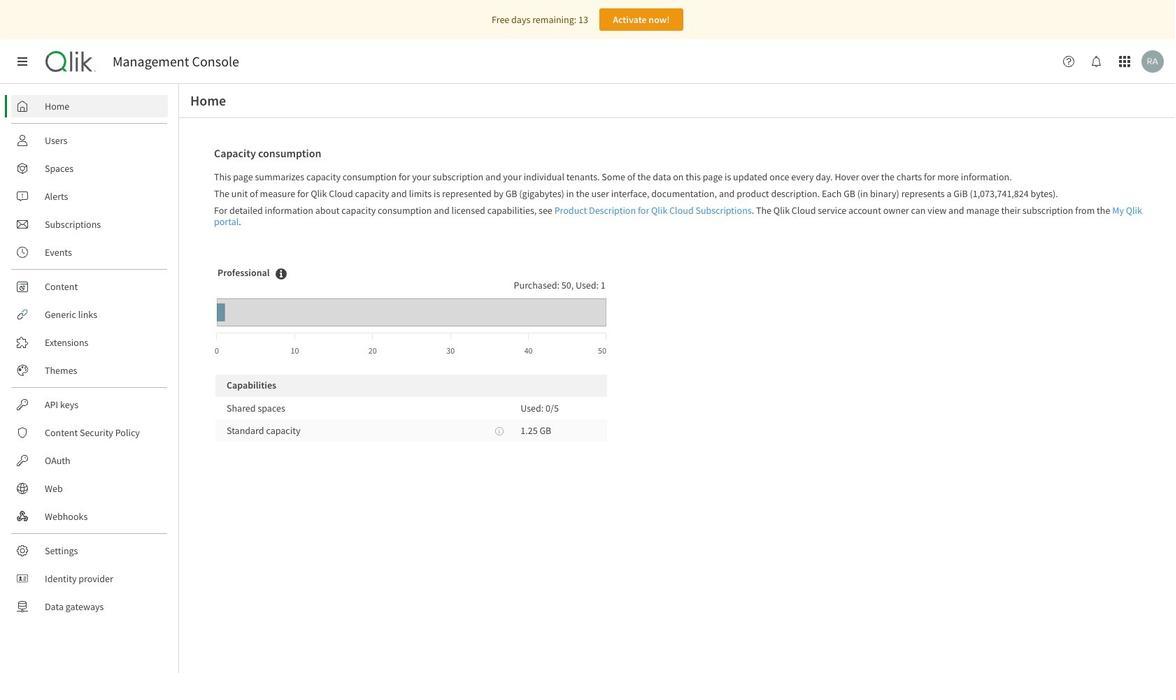 Task type: describe. For each thing, give the bounding box(es) containing it.
ruby anderson image
[[1142, 50, 1164, 73]]

close sidebar menu image
[[17, 56, 28, 67]]

management console element
[[113, 53, 239, 70]]

the chart shows the total for the subscription. element
[[270, 268, 287, 282]]



Task type: vqa. For each thing, say whether or not it's contained in the screenshot.
Move collection icon to the top
no



Task type: locate. For each thing, give the bounding box(es) containing it.
the chart shows the total for the subscription. image
[[275, 268, 287, 280]]

navigation pane element
[[0, 90, 178, 624]]



